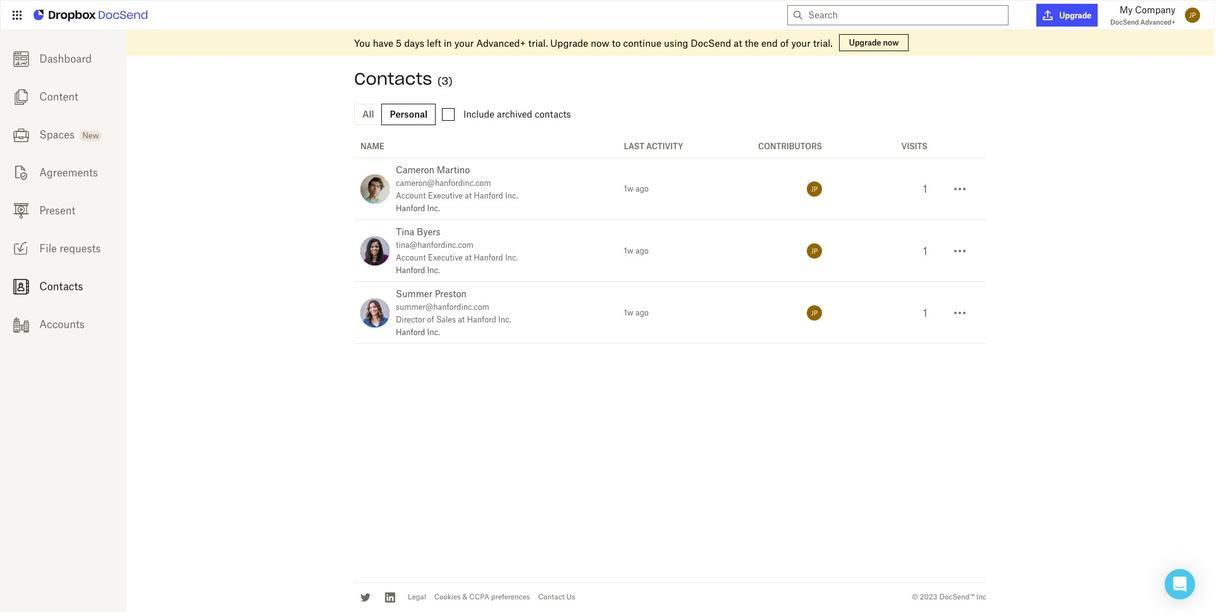 Task type: describe. For each thing, give the bounding box(es) containing it.
dashboard link
[[0, 40, 127, 78]]

left
[[427, 37, 442, 48]]

name
[[361, 142, 385, 151]]

last
[[624, 142, 645, 151]]

agreements
[[39, 166, 98, 179]]

content link
[[0, 78, 127, 116]]

tina byers image
[[361, 236, 390, 265]]

ago for cameron martino
[[636, 184, 649, 194]]

tina byers tina@hanfordinc.com account executive at hanford inc. hanford inc.
[[396, 227, 518, 275]]

Search text field
[[809, 6, 1004, 25]]

upgrade for upgrade now
[[850, 38, 882, 47]]

upgrade now
[[850, 38, 899, 47]]

content
[[39, 90, 78, 103]]

cameron@hanfordinc.com
[[396, 178, 491, 188]]

file requests
[[39, 242, 101, 255]]

archived
[[497, 109, 533, 119]]

the
[[745, 37, 759, 48]]

contacts
[[535, 109, 571, 119]]

executive for martino
[[428, 191, 463, 201]]

dashboard
[[39, 53, 92, 65]]

1 vertical spatial docsend
[[691, 37, 732, 48]]

sidebar ndas image
[[13, 165, 29, 181]]

us
[[567, 593, 576, 602]]

contact us link
[[539, 593, 576, 602]]

you have 5 days left in your advanced+ trial. upgrade now to continue using docsend at the end of your trial.
[[354, 37, 833, 48]]

© 2023 docsend™ inc
[[912, 593, 987, 602]]

byers
[[417, 227, 441, 237]]

using
[[664, 37, 689, 48]]

docsend™
[[940, 593, 975, 602]]

summer@hanfordinc.com
[[396, 302, 490, 312]]

2 your from the left
[[792, 37, 811, 48]]

my company docsend advanced+
[[1111, 4, 1176, 26]]

sales
[[437, 315, 456, 325]]

(3)
[[438, 75, 453, 87]]

2023
[[921, 593, 938, 602]]

1 horizontal spatial now
[[884, 38, 899, 47]]

days
[[404, 37, 425, 48]]

preferences
[[492, 593, 530, 602]]

visits
[[902, 142, 928, 151]]

last activity
[[624, 142, 684, 151]]

jp button
[[1183, 4, 1204, 26]]

options menu image
[[953, 243, 968, 258]]

continue
[[624, 37, 662, 48]]

file requests link
[[0, 230, 127, 268]]

personal button
[[382, 104, 436, 125]]

sidebar contacts image
[[13, 279, 29, 295]]

advanced+ inside my company docsend advanced+
[[1141, 18, 1176, 26]]

contacts for contacts (3)
[[354, 68, 432, 89]]

summer preston link
[[396, 289, 467, 299]]

have
[[373, 37, 394, 48]]

1 your from the left
[[455, 37, 474, 48]]

1 trial. from the left
[[529, 37, 548, 48]]

accounts
[[39, 318, 85, 331]]

cameron martino image
[[361, 174, 390, 203]]

legal
[[408, 593, 426, 602]]

receive image
[[13, 241, 29, 257]]

include archived contacts
[[464, 109, 571, 119]]

docsend inside my company docsend advanced+
[[1111, 18, 1140, 26]]

tina byers link
[[396, 227, 441, 237]]

at inside tina byers tina@hanfordinc.com account executive at hanford inc. hanford inc.
[[465, 253, 472, 263]]

tina byers image
[[361, 236, 390, 265]]

present link
[[0, 192, 127, 230]]

tina@hanfordinc.com
[[396, 240, 474, 250]]

all
[[363, 109, 374, 120]]

cookies & ccpa preferences
[[435, 593, 530, 602]]



Task type: vqa. For each thing, say whether or not it's contained in the screenshot.
most
no



Task type: locate. For each thing, give the bounding box(es) containing it.
at down the tina@hanfordinc.com on the left of page
[[465, 253, 472, 263]]

contacts for contacts
[[39, 280, 83, 293]]

1w for tina byers
[[624, 246, 634, 256]]

1 vertical spatial 1
[[924, 245, 928, 257]]

2 account from the top
[[396, 253, 426, 263]]

in
[[444, 37, 452, 48]]

hanford inc. link up tina byers link
[[396, 204, 440, 213]]

docsend down my
[[1111, 18, 1140, 26]]

ago for tina byers
[[636, 246, 649, 256]]

advanced+
[[1141, 18, 1176, 26], [477, 37, 526, 48]]

inc.
[[506, 191, 518, 201], [428, 204, 440, 213], [506, 253, 518, 263], [428, 266, 440, 275], [499, 315, 512, 325], [428, 328, 440, 337]]

account down cameron
[[396, 191, 426, 201]]

0 horizontal spatial contacts
[[39, 280, 83, 293]]

contact
[[539, 593, 565, 602]]

1 horizontal spatial of
[[781, 37, 789, 48]]

0 vertical spatial executive
[[428, 191, 463, 201]]

1 vertical spatial 1w
[[624, 246, 634, 256]]

your
[[455, 37, 474, 48], [792, 37, 811, 48]]

contacts (3)
[[354, 68, 453, 89]]

upgrade now link
[[840, 34, 910, 51]]

executive down the tina@hanfordinc.com on the left of page
[[428, 253, 463, 263]]

0 vertical spatial options menu image
[[953, 181, 968, 196]]

1 options menu image from the top
[[953, 181, 968, 196]]

include
[[464, 109, 495, 119]]

2 vertical spatial 1w ago
[[624, 308, 649, 318]]

at left the the on the top right of page
[[734, 37, 743, 48]]

0 vertical spatial account
[[396, 191, 426, 201]]

1 vertical spatial executive
[[428, 253, 463, 263]]

of
[[781, 37, 789, 48], [427, 315, 435, 325]]

hanford inc. link for tina
[[396, 266, 440, 275]]

upgrade for upgrade
[[1060, 10, 1092, 20]]

inc
[[977, 593, 987, 602]]

sidebar spaces image
[[13, 127, 29, 143]]

director
[[396, 315, 425, 325]]

1w ago for martino
[[624, 184, 649, 194]]

0 horizontal spatial trial.
[[529, 37, 548, 48]]

hanford inc. link up summer
[[396, 266, 440, 275]]

1 vertical spatial account
[[396, 253, 426, 263]]

2 hanford inc. link from the top
[[396, 266, 440, 275]]

at down cameron@hanfordinc.com
[[465, 191, 472, 201]]

now
[[591, 37, 610, 48], [884, 38, 899, 47]]

executive down cameron@hanfordinc.com
[[428, 191, 463, 201]]

at right sales
[[458, 315, 465, 325]]

options menu image for cameron martino
[[953, 181, 968, 196]]

martino
[[437, 165, 470, 175]]

tina
[[396, 227, 415, 237]]

2 vertical spatial 1
[[924, 307, 928, 319]]

sidebar present image
[[13, 203, 29, 219]]

account for cameron
[[396, 191, 426, 201]]

0 horizontal spatial now
[[591, 37, 610, 48]]

all button
[[354, 104, 382, 125]]

0 horizontal spatial upgrade
[[551, 37, 589, 48]]

agreements link
[[0, 154, 127, 192]]

present
[[39, 204, 75, 217]]

©
[[912, 593, 919, 602]]

executive inside tina byers tina@hanfordinc.com account executive at hanford inc. hanford inc.
[[428, 253, 463, 263]]

2 1w ago from the top
[[624, 246, 649, 256]]

cookies
[[435, 593, 461, 602]]

0 vertical spatial hanford inc. link
[[396, 204, 440, 213]]

options menu image
[[953, 181, 968, 196], [953, 305, 968, 321]]

1w ago for preston
[[624, 308, 649, 318]]

hanford inc. link for cameron
[[396, 204, 440, 213]]

1 account from the top
[[396, 191, 426, 201]]

1 horizontal spatial docsend
[[1111, 18, 1140, 26]]

jp for summer preston
[[812, 309, 818, 317]]

of inside summer preston summer@hanfordinc.com director of sales at hanford inc. hanford inc.
[[427, 315, 435, 325]]

0 vertical spatial of
[[781, 37, 789, 48]]

3 hanford inc. link from the top
[[396, 328, 440, 337]]

advanced+ down company at the right of page
[[1141, 18, 1176, 26]]

contributors
[[759, 142, 823, 151]]

5
[[396, 37, 402, 48]]

1 vertical spatial options menu image
[[953, 305, 968, 321]]

3 1w from the top
[[624, 308, 634, 318]]

upgrade image
[[1044, 10, 1054, 20]]

2 vertical spatial 1w
[[624, 308, 634, 318]]

at inside "cameron martino cameron@hanfordinc.com account executive at hanford inc. hanford inc."
[[465, 191, 472, 201]]

executive
[[428, 191, 463, 201], [428, 253, 463, 263]]

your right end
[[792, 37, 811, 48]]

0 vertical spatial 1w ago
[[624, 184, 649, 194]]

1 vertical spatial advanced+
[[477, 37, 526, 48]]

summer preston summer@hanfordinc.com director of sales at hanford inc. hanford inc.
[[396, 289, 512, 337]]

now down search text field
[[884, 38, 899, 47]]

now left to
[[591, 37, 610, 48]]

account
[[396, 191, 426, 201], [396, 253, 426, 263]]

upgrade button
[[1037, 4, 1099, 27]]

1w for cameron martino
[[624, 184, 634, 194]]

company
[[1136, 4, 1176, 15]]

1 horizontal spatial upgrade
[[850, 38, 882, 47]]

your right in
[[455, 37, 474, 48]]

preston
[[435, 289, 467, 299]]

cookies & ccpa preferences link
[[435, 593, 530, 602]]

1 for summer preston
[[924, 307, 928, 319]]

jp inside dropdown button
[[1190, 11, 1197, 19]]

docsend right using
[[691, 37, 732, 48]]

legal link
[[408, 593, 426, 602]]

2 vertical spatial ago
[[636, 308, 649, 318]]

checkbox unchecked image
[[442, 108, 455, 121]]

end
[[762, 37, 778, 48]]

contacts
[[354, 68, 432, 89], [39, 280, 83, 293]]

ago for summer preston
[[636, 308, 649, 318]]

contact us
[[539, 593, 576, 602]]

upgrade inside button
[[1060, 10, 1092, 20]]

1w for summer preston
[[624, 308, 634, 318]]

1 vertical spatial of
[[427, 315, 435, 325]]

2 1 from the top
[[924, 245, 928, 257]]

account inside tina byers tina@hanfordinc.com account executive at hanford inc. hanford inc.
[[396, 253, 426, 263]]

0 vertical spatial advanced+
[[1141, 18, 1176, 26]]

1
[[924, 183, 928, 195], [924, 245, 928, 257], [924, 307, 928, 319]]

cameron
[[396, 165, 435, 175]]

2 horizontal spatial upgrade
[[1060, 10, 1092, 20]]

jp for tina byers
[[812, 247, 818, 255]]

contacts up accounts
[[39, 280, 83, 293]]

&
[[463, 593, 468, 602]]

contacts down 5 on the top of the page
[[354, 68, 432, 89]]

2 ago from the top
[[636, 246, 649, 256]]

0 vertical spatial 1
[[924, 183, 928, 195]]

3 1w ago from the top
[[624, 308, 649, 318]]

contacts link
[[0, 268, 127, 306]]

hanford inc. link
[[396, 204, 440, 213], [396, 266, 440, 275], [396, 328, 440, 337]]

1 executive from the top
[[428, 191, 463, 201]]

account for tina
[[396, 253, 426, 263]]

2 options menu image from the top
[[953, 305, 968, 321]]

to
[[612, 37, 621, 48]]

file
[[39, 242, 57, 255]]

hanford inc. link down director on the bottom left of the page
[[396, 328, 440, 337]]

0 vertical spatial ago
[[636, 184, 649, 194]]

1 vertical spatial hanford inc. link
[[396, 266, 440, 275]]

ccpa
[[470, 593, 490, 602]]

upgrade down search text field
[[850, 38, 882, 47]]

summer preston image
[[361, 298, 390, 327], [361, 298, 390, 327]]

account inside "cameron martino cameron@hanfordinc.com account executive at hanford inc. hanford inc."
[[396, 191, 426, 201]]

cameron martino cameron@hanfordinc.com account executive at hanford inc. hanford inc.
[[396, 165, 518, 213]]

at inside summer preston summer@hanfordinc.com director of sales at hanford inc. hanford inc.
[[458, 315, 465, 325]]

accounts link
[[0, 306, 127, 344]]

1 horizontal spatial contacts
[[354, 68, 432, 89]]

1 1w ago from the top
[[624, 184, 649, 194]]

1w ago
[[624, 184, 649, 194], [624, 246, 649, 256], [624, 308, 649, 318]]

summer
[[396, 289, 433, 299]]

0 horizontal spatial advanced+
[[477, 37, 526, 48]]

1 horizontal spatial your
[[792, 37, 811, 48]]

new
[[82, 131, 99, 140]]

requests
[[60, 242, 101, 255]]

0 horizontal spatial of
[[427, 315, 435, 325]]

at
[[734, 37, 743, 48], [465, 191, 472, 201], [465, 253, 472, 263], [458, 315, 465, 325]]

1 for cameron martino
[[924, 183, 928, 195]]

of right end
[[781, 37, 789, 48]]

my
[[1120, 4, 1133, 15]]

upgrade left to
[[551, 37, 589, 48]]

hanford
[[474, 191, 503, 201], [396, 204, 425, 213], [474, 253, 503, 263], [396, 266, 425, 275], [467, 315, 497, 325], [396, 328, 425, 337]]

options menu image for summer preston
[[953, 305, 968, 321]]

0 vertical spatial contacts
[[354, 68, 432, 89]]

docsend
[[1111, 18, 1140, 26], [691, 37, 732, 48]]

3 1 from the top
[[924, 307, 928, 319]]

1w ago for byers
[[624, 246, 649, 256]]

1w
[[624, 184, 634, 194], [624, 246, 634, 256], [624, 308, 634, 318]]

sidebar accounts image
[[13, 317, 29, 333]]

1 horizontal spatial advanced+
[[1141, 18, 1176, 26]]

upgrade right upgrade icon at the top right of page
[[1060, 10, 1092, 20]]

executive for byers
[[428, 253, 463, 263]]

1 for tina byers
[[924, 245, 928, 257]]

2 vertical spatial hanford inc. link
[[396, 328, 440, 337]]

spaces
[[39, 128, 75, 141]]

1 ago from the top
[[636, 184, 649, 194]]

account down the tina
[[396, 253, 426, 263]]

1 vertical spatial contacts
[[39, 280, 83, 293]]

sidebar dashboard image
[[13, 51, 29, 67]]

0 horizontal spatial docsend
[[691, 37, 732, 48]]

advanced+ right in
[[477, 37, 526, 48]]

sidebar documents image
[[13, 89, 29, 105]]

2 executive from the top
[[428, 253, 463, 263]]

1 1w from the top
[[624, 184, 634, 194]]

2 1w from the top
[[624, 246, 634, 256]]

options menu image up options menu image
[[953, 181, 968, 196]]

1 1 from the top
[[924, 183, 928, 195]]

spaces new
[[39, 128, 99, 141]]

0 horizontal spatial your
[[455, 37, 474, 48]]

ago
[[636, 184, 649, 194], [636, 246, 649, 256], [636, 308, 649, 318]]

0 vertical spatial 1w
[[624, 184, 634, 194]]

3 ago from the top
[[636, 308, 649, 318]]

jp for cameron martino
[[812, 185, 818, 193]]

options menu image down options menu image
[[953, 305, 968, 321]]

hanford inc. link for summer
[[396, 328, 440, 337]]

1 hanford inc. link from the top
[[396, 204, 440, 213]]

1 vertical spatial 1w ago
[[624, 246, 649, 256]]

2 trial. from the left
[[814, 37, 833, 48]]

cameron martino link
[[396, 165, 470, 175]]

1 vertical spatial ago
[[636, 246, 649, 256]]

cameron martino image
[[361, 174, 390, 203]]

1 horizontal spatial trial.
[[814, 37, 833, 48]]

activity
[[647, 142, 684, 151]]

0 vertical spatial docsend
[[1111, 18, 1140, 26]]

executive inside "cameron martino cameron@hanfordinc.com account executive at hanford inc. hanford inc."
[[428, 191, 463, 201]]

you
[[354, 37, 371, 48]]

of left sales
[[427, 315, 435, 325]]

personal
[[390, 109, 428, 120]]



